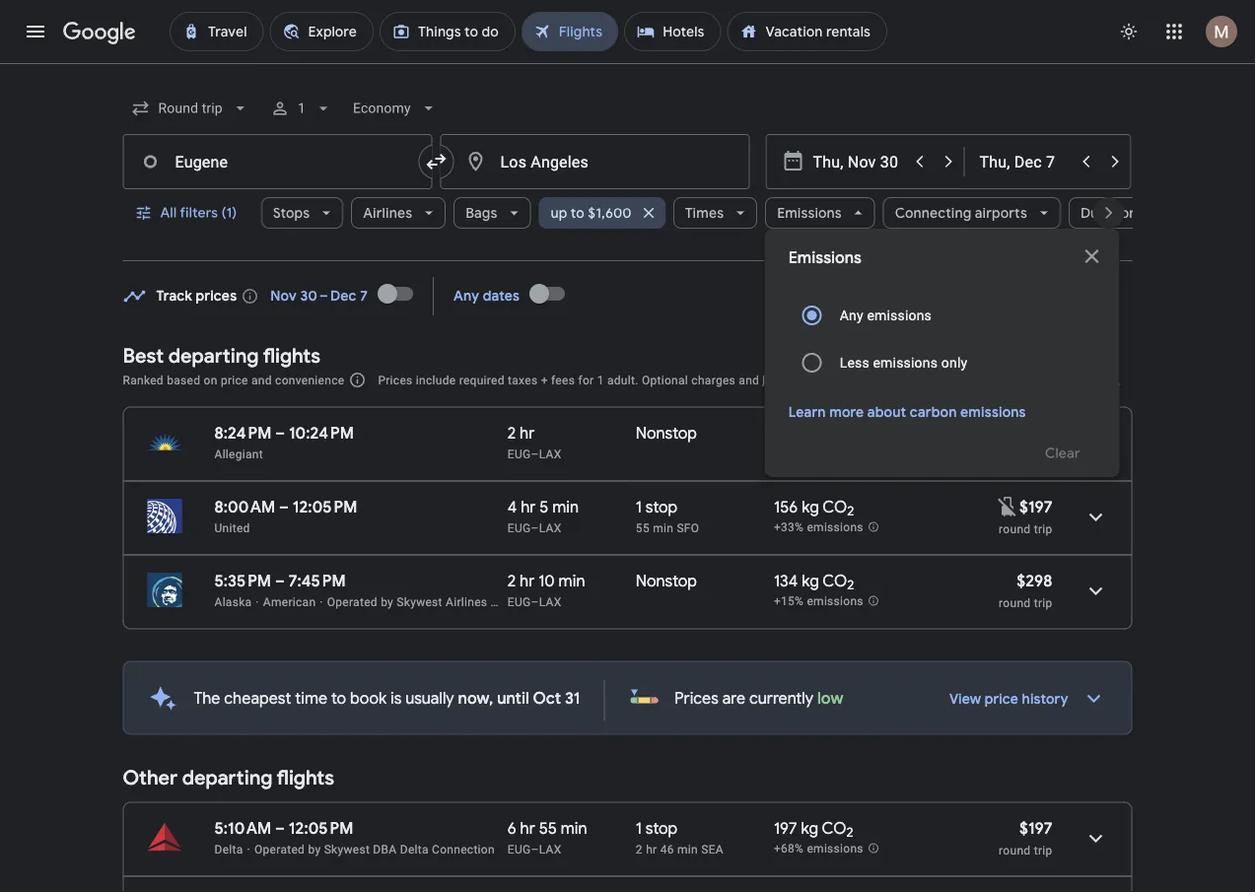 Task type: locate. For each thing, give the bounding box(es) containing it.
flights up arrival time: 12:05 pm. text field
[[277, 766, 334, 791]]

and down the best departing flights
[[251, 373, 272, 387]]

lax inside 2 hr 10 min eug – lax
[[539, 595, 562, 609]]

1 vertical spatial price
[[985, 691, 1019, 709]]

4 round from the top
[[999, 844, 1031, 857]]

1
[[298, 100, 306, 116], [597, 373, 604, 387], [636, 497, 642, 517], [636, 819, 642, 839]]

to inside "popup button"
[[570, 204, 584, 222]]

hr for eug
[[520, 423, 535, 443]]

1 horizontal spatial prices
[[675, 688, 719, 709]]

1 horizontal spatial alaska
[[507, 595, 544, 609]]

Departure time: 5:10 AM. text field
[[214, 819, 271, 839]]

stop up sfo
[[646, 497, 678, 517]]

2 hr eug – lax
[[508, 423, 562, 461]]

0 vertical spatial emissions
[[777, 204, 841, 222]]

any inside emissions 'option group'
[[840, 307, 864, 323]]

12:05 pm down 10:24 pm
[[293, 497, 357, 517]]

based
[[167, 373, 200, 387]]

– down total duration 4 hr 5 min. element
[[531, 521, 539, 535]]

min inside the 6 hr 55 min eug – lax
[[561, 819, 587, 839]]

price
[[221, 373, 248, 387], [985, 691, 1019, 709]]

min for 2 hr 10 min
[[559, 571, 585, 591]]

Departure time: 8:24 PM. text field
[[214, 423, 272, 443]]

emissions down departure text box
[[777, 204, 841, 222]]

airlines inside popup button
[[363, 204, 412, 222]]

main content
[[123, 270, 1133, 893]]

trip down 298 us dollars text field
[[1034, 596, 1053, 610]]

track
[[156, 287, 192, 305]]

and
[[251, 373, 272, 387], [739, 373, 760, 387]]

kg inside 197 kg co 2
[[801, 819, 819, 839]]

0 vertical spatial 55
[[636, 521, 650, 535]]

emissions down emissions popup button
[[789, 248, 862, 268]]

round down 197 us dollars text field at right
[[999, 844, 1031, 857]]

stop inside 1 stop 2 hr 46 min sea
[[646, 819, 678, 839]]

0 horizontal spatial delta
[[214, 843, 243, 857]]

sea
[[701, 843, 724, 857]]

1 inside 1 stop 2 hr 46 min sea
[[636, 819, 642, 839]]

0 horizontal spatial airlines
[[363, 204, 412, 222]]

2 inside 2 hr 10 min eug – lax
[[508, 571, 516, 591]]

nonstop flight. element for min
[[636, 571, 697, 594]]

12:05 pm inside 8:00 am – 12:05 pm united
[[293, 497, 357, 517]]

usually
[[405, 688, 454, 709]]

1 vertical spatial by
[[308, 843, 321, 857]]

+33% emissions
[[774, 521, 864, 535]]

None search field
[[123, 85, 1171, 477]]

3 lax from the top
[[539, 595, 562, 609]]

min right '5'
[[552, 497, 579, 517]]

to right up
[[570, 204, 584, 222]]

kg down learn
[[803, 423, 821, 443]]

0 vertical spatial skywest
[[397, 595, 443, 609]]

197 US dollars text field
[[1020, 497, 1053, 517]]

1 vertical spatial 55
[[539, 819, 557, 839]]

$197 inside the "$197 round trip"
[[1020, 819, 1053, 839]]

and left "bag"
[[739, 373, 760, 387]]

kg inside 156 kg co 2
[[802, 497, 819, 517]]

1 vertical spatial $197
[[1020, 819, 1053, 839]]

1 stop flight. element
[[636, 497, 678, 520], [636, 819, 678, 842]]

– right "departure time: 8:00 am." text field
[[279, 497, 289, 517]]

lax down 10
[[539, 595, 562, 609]]

12:05 pm up "operated by skywest dba delta connection"
[[289, 819, 353, 839]]

hr left '5'
[[521, 497, 536, 517]]

duration button
[[1068, 189, 1171, 237]]

delta right dba at the bottom left
[[400, 843, 429, 857]]

2 stop from the top
[[646, 819, 678, 839]]

duration
[[1080, 204, 1137, 222]]

cheapest
[[224, 688, 291, 709]]

carbon
[[910, 403, 957, 421]]

4 trip from the top
[[1034, 844, 1053, 857]]

emissions down 134 kg co 2
[[807, 595, 864, 609]]

0 horizontal spatial any
[[454, 287, 479, 305]]

55 right '6'
[[539, 819, 557, 839]]

hr right '6'
[[520, 819, 535, 839]]

hr inside 4 hr 5 min eug – lax
[[521, 497, 536, 517]]

0 vertical spatial nonstop flight. element
[[636, 423, 697, 446]]

best departing flights
[[123, 343, 321, 368]]

book
[[350, 688, 387, 709]]

2 up +33% emissions
[[847, 503, 854, 520]]

round down 298 us dollars text field
[[999, 596, 1031, 610]]

by
[[381, 595, 394, 609], [308, 843, 321, 857]]

low
[[818, 688, 844, 709]]

co up +15% emissions
[[823, 571, 847, 591]]

0 horizontal spatial and
[[251, 373, 272, 387]]

134 kg co 2
[[774, 571, 854, 594]]

nov 30 – dec 7
[[270, 287, 368, 305]]

1 round trip from the top
[[999, 448, 1053, 462]]

2 inside 197 kg co 2
[[847, 825, 854, 841]]

nonstop down sfo
[[636, 571, 697, 591]]

skywest down arrival time: 12:05 pm. text field
[[324, 843, 370, 857]]

flights up convenience
[[263, 343, 321, 368]]

0 vertical spatial any
[[454, 287, 479, 305]]

co inside 156 kg co 2
[[823, 497, 847, 517]]

0 vertical spatial departing
[[168, 343, 259, 368]]

0 horizontal spatial to
[[331, 688, 346, 709]]

1 vertical spatial prices
[[675, 688, 719, 709]]

passenger
[[876, 373, 934, 387]]

time
[[295, 688, 328, 709]]

Departure text field
[[813, 135, 904, 188]]

any up less
[[840, 307, 864, 323]]

history
[[1022, 691, 1069, 709]]

0 vertical spatial to
[[570, 204, 584, 222]]

round down this price for this flight doesn't include overhead bin access. if you need a carry-on bag, use the bags filter to update prices. icon
[[999, 522, 1031, 536]]

2 up the +68% emissions
[[847, 825, 854, 841]]

– up american
[[275, 571, 285, 591]]

 image
[[247, 843, 251, 857]]

eug inside '2 hr eug – lax'
[[508, 447, 531, 461]]

Arrival time: 10:24 PM. text field
[[289, 423, 354, 443]]

0 vertical spatial 1 stop flight. element
[[636, 497, 678, 520]]

1 and from the left
[[251, 373, 272, 387]]

2 inside 134 kg co 2
[[847, 577, 854, 594]]

0 vertical spatial stop
[[646, 497, 678, 517]]

min inside 2 hr 10 min eug – lax
[[559, 571, 585, 591]]

$197 left flight details. leaves eugene airport (eug) at 8:00 am on thursday, november 30 and arrives at los angeles international airport at 12:05 pm on thursday, november 30. image
[[1020, 497, 1053, 517]]

– down total duration 2 hr. element
[[531, 447, 539, 461]]

156 kg co 2
[[774, 497, 854, 520]]

– down 10
[[531, 595, 539, 609]]

eug inside 4 hr 5 min eug – lax
[[508, 521, 531, 535]]

0 horizontal spatial price
[[221, 373, 248, 387]]

5:10 am – 12:05 pm
[[214, 819, 353, 839]]

lax down '5'
[[539, 521, 562, 535]]

1 inside 1 stop 55 min sfo
[[636, 497, 642, 517]]

prices right learn more about ranking icon at the top left
[[378, 373, 413, 387]]

1 delta from the left
[[214, 843, 243, 857]]

any for any emissions
[[840, 307, 864, 323]]

prices left are
[[675, 688, 719, 709]]

emissions for any emissions
[[867, 307, 932, 323]]

convenience
[[275, 373, 345, 387]]

1 eug from the top
[[508, 447, 531, 461]]

trip down 197 us dollars text field at right
[[1034, 844, 1053, 857]]

1 horizontal spatial skywest
[[397, 595, 443, 609]]

by down arrival time: 12:05 pm. text field
[[308, 843, 321, 857]]

learn more about tracked prices image
[[241, 287, 259, 305]]

kg up the +68% emissions
[[801, 819, 819, 839]]

1 horizontal spatial and
[[739, 373, 760, 387]]

lax down total duration 2 hr. element
[[539, 447, 562, 461]]

hr left 46
[[646, 843, 657, 857]]

None field
[[123, 91, 258, 126], [345, 91, 446, 126], [123, 91, 258, 126], [345, 91, 446, 126]]

times
[[685, 204, 724, 222]]

3 trip from the top
[[1034, 596, 1053, 610]]

eug up 4
[[508, 447, 531, 461]]

0 horizontal spatial operated
[[254, 843, 305, 857]]

eug inside the 6 hr 55 min eug – lax
[[508, 843, 531, 857]]

up to $1,600
[[550, 204, 631, 222]]

1 vertical spatial any
[[840, 307, 864, 323]]

trip up $197 text box
[[1034, 448, 1053, 462]]

emissions up passenger
[[873, 355, 938, 371]]

none search field containing emissions
[[123, 85, 1171, 477]]

operated down arrival time: 7:45 pm. text field
[[327, 595, 378, 609]]

learn more about carbon emissions
[[789, 403, 1026, 421]]

ranked
[[123, 373, 164, 387]]

lax inside the 6 hr 55 min eug – lax
[[539, 843, 562, 857]]

min inside 4 hr 5 min eug – lax
[[552, 497, 579, 517]]

operated down leaves eugene airport (eug) at 5:10 am on thursday, november 30 and arrives at los angeles international airport at 12:05 pm on thursday, november 30. element
[[254, 843, 305, 857]]

0 vertical spatial $197
[[1020, 497, 1053, 517]]

0 vertical spatial airlines
[[363, 204, 412, 222]]

1 vertical spatial airlines
[[446, 595, 487, 609]]

to right 'time'
[[331, 688, 346, 709]]

– down the total duration 6 hr 55 min. element
[[531, 843, 539, 857]]

leaves eugene airport (eug) at 5:10 am on thursday, november 30 and arrives at los angeles international airport at 12:05 pm on thursday, november 30. element
[[214, 819, 353, 839]]

trip down $197 text box
[[1034, 522, 1053, 536]]

1 horizontal spatial to
[[570, 204, 584, 222]]

departing
[[168, 343, 259, 368], [182, 766, 273, 791]]

1 stop flight. element for 4 hr 5 min
[[636, 497, 678, 520]]

hr left 10
[[520, 571, 535, 591]]

co down more
[[824, 423, 849, 443]]

1 inside popup button
[[298, 100, 306, 116]]

2 inside '2 hr eug – lax'
[[508, 423, 516, 443]]

trip inside the "$197 round trip"
[[1034, 844, 1053, 857]]

ranked based on price and convenience
[[123, 373, 345, 387]]

co inside 134 kg co 2
[[823, 571, 847, 591]]

learn more about ranking image
[[348, 371, 366, 389]]

12:05 pm for 8:00 am – 12:05 pm united
[[293, 497, 357, 517]]

departing for other
[[182, 766, 273, 791]]

0 horizontal spatial 55
[[539, 819, 557, 839]]

about
[[868, 403, 907, 421]]

nonstop flight. element
[[636, 423, 697, 446], [636, 571, 697, 594]]

55 for hr
[[539, 819, 557, 839]]

55 left sfo
[[636, 521, 650, 535]]

co inside 197 kg co 2
[[822, 819, 847, 839]]

swap origin and destination. image
[[425, 150, 448, 174]]

co for 197
[[822, 819, 847, 839]]

eug down '6'
[[508, 843, 531, 857]]

alaska
[[214, 595, 252, 609], [507, 595, 544, 609]]

hr inside the 6 hr 55 min eug – lax
[[520, 819, 535, 839]]

operated
[[327, 595, 378, 609], [254, 843, 305, 857]]

1 horizontal spatial delta
[[400, 843, 429, 857]]

skywest left as
[[397, 595, 443, 609]]

emissions
[[867, 307, 932, 323], [873, 355, 938, 371], [961, 403, 1026, 421], [807, 521, 864, 535], [807, 595, 864, 609], [807, 842, 864, 856]]

1 vertical spatial operated
[[254, 843, 305, 857]]

0 vertical spatial operated
[[327, 595, 378, 609]]

2 nonstop from the top
[[636, 571, 697, 591]]

156
[[774, 497, 798, 517]]

dates
[[483, 287, 520, 305]]

min
[[552, 497, 579, 517], [653, 521, 674, 535], [559, 571, 585, 591], [561, 819, 587, 839], [678, 843, 698, 857]]

hr inside '2 hr eug – lax'
[[520, 423, 535, 443]]

eug inside 2 hr 10 min eug – lax
[[508, 595, 531, 609]]

alaska down "5:35 pm"
[[214, 595, 252, 609]]

1 fees from the left
[[551, 373, 575, 387]]

include
[[416, 373, 456, 387]]

55 inside 1 stop 55 min sfo
[[636, 521, 650, 535]]

co up +33% emissions
[[823, 497, 847, 517]]

min left sfo
[[653, 521, 674, 535]]

lax down the total duration 6 hr 55 min. element
[[539, 843, 562, 857]]

1 stop from the top
[[646, 497, 678, 517]]

emissions up less emissions only
[[867, 307, 932, 323]]

55 for stop
[[636, 521, 650, 535]]

7:45 pm
[[289, 571, 346, 591]]

2 alaska from the left
[[507, 595, 544, 609]]

1 horizontal spatial fees
[[787, 373, 810, 387]]

55
[[636, 521, 650, 535], [539, 819, 557, 839]]

eug down 4
[[508, 521, 531, 535]]

departing up "departure time: 5:10 am." text box
[[182, 766, 273, 791]]

1 stop flight. element up 46
[[636, 819, 678, 842]]

1 vertical spatial flights
[[277, 766, 334, 791]]

0 vertical spatial 12:05 pm
[[293, 497, 357, 517]]

nonstop flight. element down sfo
[[636, 571, 697, 594]]

price right view
[[985, 691, 1019, 709]]

1 horizontal spatial by
[[381, 595, 394, 609]]

1 vertical spatial skywest
[[324, 843, 370, 857]]

0 vertical spatial flights
[[263, 343, 321, 368]]

allegiant
[[214, 447, 263, 461]]

2
[[508, 423, 516, 443], [847, 503, 854, 520], [508, 571, 516, 591], [847, 577, 854, 594], [847, 825, 854, 841], [636, 843, 643, 857]]

– right departure time: 8:24 pm. text box
[[275, 423, 285, 443]]

min for 4 hr 5 min
[[552, 497, 579, 517]]

2 round trip from the top
[[999, 522, 1053, 536]]

round trip
[[999, 448, 1053, 462], [999, 522, 1053, 536]]

departing up on
[[168, 343, 259, 368]]

nonstop down optional
[[636, 423, 697, 443]]

2 down taxes
[[508, 423, 516, 443]]

0 vertical spatial prices
[[378, 373, 413, 387]]

less emissions only
[[840, 355, 968, 371]]

by for 12:05 pm
[[308, 843, 321, 857]]

nonstop flight. element down optional
[[636, 423, 697, 446]]

– inside 8:24 pm – 10:24 pm allegiant
[[275, 423, 285, 443]]

emissions inside popup button
[[777, 204, 841, 222]]

any inside find the best price region
[[454, 287, 479, 305]]

– inside the 6 hr 55 min eug – lax
[[531, 843, 539, 857]]

price right on
[[221, 373, 248, 387]]

0 horizontal spatial fees
[[551, 373, 575, 387]]

– inside 8:00 am – 12:05 pm united
[[279, 497, 289, 517]]

1 nonstop flight. element from the top
[[636, 423, 697, 446]]

min inside 1 stop 55 min sfo
[[653, 521, 674, 535]]

1 vertical spatial 1 stop flight. element
[[636, 819, 678, 842]]

total duration 4 hr 5 min. element
[[508, 497, 636, 520]]

0 horizontal spatial alaska
[[214, 595, 252, 609]]

flights
[[263, 343, 321, 368], [277, 766, 334, 791]]

0 vertical spatial round trip
[[999, 448, 1053, 462]]

main menu image
[[24, 20, 47, 43]]

8:00 am
[[214, 497, 275, 517]]

1 vertical spatial to
[[331, 688, 346, 709]]

any left dates
[[454, 287, 479, 305]]

lax inside 4 hr 5 min eug – lax
[[539, 521, 562, 535]]

1 vertical spatial 12:05 pm
[[289, 819, 353, 839]]

1 stop flight. element up sfo
[[636, 497, 678, 520]]

fees right "bag"
[[787, 373, 810, 387]]

1 vertical spatial nonstop flight. element
[[636, 571, 697, 594]]

any
[[454, 287, 479, 305], [840, 307, 864, 323]]

co for 156
[[823, 497, 847, 517]]

stop up 46
[[646, 819, 678, 839]]

10
[[539, 571, 555, 591]]

0 vertical spatial by
[[381, 595, 394, 609]]

12:05 pm for 5:10 am – 12:05 pm
[[289, 819, 353, 839]]

operated for 7:45 pm
[[327, 595, 378, 609]]

Arrival time: 12:05 PM. text field
[[293, 497, 357, 517]]

total duration 2 hr 10 min. element
[[508, 571, 636, 594]]

min right 46
[[678, 843, 698, 857]]

4 lax from the top
[[539, 843, 562, 857]]

hr inside 2 hr 10 min eug – lax
[[520, 571, 535, 591]]

1 vertical spatial round trip
[[999, 522, 1053, 536]]

1 nonstop from the top
[[636, 423, 697, 443]]

0 horizontal spatial skywest
[[324, 843, 370, 857]]

the
[[194, 688, 220, 709]]

change appearance image
[[1106, 8, 1153, 55]]

round trip down $197 text box
[[999, 522, 1053, 536]]

0 horizontal spatial prices
[[378, 373, 413, 387]]

round trip up $197 text box
[[999, 448, 1053, 462]]

co inside popup button
[[824, 423, 849, 443]]

any dates
[[454, 287, 520, 305]]

to inside main content
[[331, 688, 346, 709]]

2 1 stop flight. element from the top
[[636, 819, 678, 842]]

kg up +33% emissions
[[802, 497, 819, 517]]

1 round from the top
[[999, 448, 1031, 462]]

1 vertical spatial emissions
[[789, 248, 862, 268]]

fees right +
[[551, 373, 575, 387]]

emissions down 156 kg co 2
[[807, 521, 864, 535]]

134
[[774, 571, 798, 591]]

round up this price for this flight doesn't include overhead bin access. if you need a carry-on bag, use the bags filter to update prices. icon
[[999, 448, 1031, 462]]

this price for this flight doesn't include overhead bin access. if you need a carry-on bag, use the bags filter to update prices. image
[[996, 495, 1020, 518]]

co up the +68% emissions
[[822, 819, 847, 839]]

hr for 55
[[520, 819, 535, 839]]

prices are currently low
[[675, 688, 844, 709]]

lax
[[539, 447, 562, 461], [539, 521, 562, 535], [539, 595, 562, 609], [539, 843, 562, 857]]

1 horizontal spatial operated
[[327, 595, 378, 609]]

eug for 6
[[508, 843, 531, 857]]

fees
[[551, 373, 575, 387], [787, 373, 810, 387]]

total duration 6 hr 55 min. element
[[508, 819, 636, 842]]

prices for prices include required taxes + fees for 1 adult. optional charges and bag fees may apply. passenger assistance
[[378, 373, 413, 387]]

flight details. leaves eugene airport (eug) at 5:10 am on thursday, november 30 and arrives at los angeles international airport at 12:05 pm on thursday, november 30. image
[[1072, 815, 1120, 862]]

1 horizontal spatial airlines
[[446, 595, 487, 609]]

round trip for 156
[[999, 522, 1053, 536]]

hr down taxes
[[520, 423, 535, 443]]

2 lax from the top
[[539, 521, 562, 535]]

1 $197 from the top
[[1020, 497, 1053, 517]]

min up skywest
[[559, 571, 585, 591]]

assistance
[[937, 373, 997, 387]]

alaska right as
[[507, 595, 544, 609]]

1 horizontal spatial 55
[[636, 521, 650, 535]]

4 eug from the top
[[508, 843, 531, 857]]

airlines left as
[[446, 595, 487, 609]]

2 $197 from the top
[[1020, 819, 1053, 839]]

2 nonstop flight. element from the top
[[636, 571, 697, 594]]

2 and from the left
[[739, 373, 760, 387]]

view price history
[[950, 691, 1069, 709]]

3 round from the top
[[999, 596, 1031, 610]]

min inside 1 stop 2 hr 46 min sea
[[678, 843, 698, 857]]

3 eug from the top
[[508, 595, 531, 609]]

emissions for less emissions only
[[873, 355, 938, 371]]

by up the cheapest time to book is usually now, until oct 31
[[381, 595, 394, 609]]

1 vertical spatial departing
[[182, 766, 273, 791]]

+15%
[[774, 595, 804, 609]]

2 left 46
[[636, 843, 643, 857]]

min right '6'
[[561, 819, 587, 839]]

$197 round trip
[[999, 819, 1053, 857]]

1 1 stop flight. element from the top
[[636, 497, 678, 520]]

1 vertical spatial nonstop
[[636, 571, 697, 591]]

1 horizontal spatial any
[[840, 307, 864, 323]]

$197
[[1020, 497, 1053, 517], [1020, 819, 1053, 839]]

$197 left flight details. leaves eugene airport (eug) at 5:10 am on thursday, november 30 and arrives at los angeles international airport at 12:05 pm on thursday, november 30. icon
[[1020, 819, 1053, 839]]

eug
[[508, 447, 531, 461], [508, 521, 531, 535], [508, 595, 531, 609], [508, 843, 531, 857]]

emissions down 197 kg co 2
[[807, 842, 864, 856]]

departing for best
[[168, 343, 259, 368]]

delta down "departure time: 5:10 am." text box
[[214, 843, 243, 857]]

2 eug from the top
[[508, 521, 531, 535]]

1 vertical spatial stop
[[646, 819, 678, 839]]

2 left 10
[[508, 571, 516, 591]]

by for 7:45 pm
[[381, 595, 394, 609]]

0 vertical spatial nonstop
[[636, 423, 697, 443]]

airlines right the stops popup button
[[363, 204, 412, 222]]

2 up +15% emissions
[[847, 577, 854, 594]]

1 lax from the top
[[539, 447, 562, 461]]

only
[[942, 355, 968, 371]]

stop inside 1 stop 55 min sfo
[[646, 497, 678, 517]]

passenger assistance button
[[876, 373, 997, 387]]

None text field
[[123, 134, 432, 189], [440, 134, 750, 189], [123, 134, 432, 189], [440, 134, 750, 189]]

currently
[[749, 688, 814, 709]]

trip
[[1034, 448, 1053, 462], [1034, 522, 1053, 536], [1034, 596, 1053, 610], [1034, 844, 1053, 857]]

0 horizontal spatial by
[[308, 843, 321, 857]]

kg inside 134 kg co 2
[[802, 571, 819, 591]]

airlines
[[363, 204, 412, 222], [446, 595, 487, 609]]

less
[[840, 355, 870, 371]]

view price history image
[[1071, 675, 1118, 722]]

kg
[[803, 423, 821, 443], [802, 497, 819, 517], [802, 571, 819, 591], [801, 819, 819, 839]]

any for any dates
[[454, 287, 479, 305]]

55 inside the 6 hr 55 min eug – lax
[[539, 819, 557, 839]]

leaves eugene airport (eug) at 5:35 pm on thursday, november 30 and arrives at los angeles international airport at 7:45 pm on thursday, november 30. element
[[214, 571, 346, 591]]

eug right as
[[508, 595, 531, 609]]

kg up +15% emissions
[[802, 571, 819, 591]]



Task type: describe. For each thing, give the bounding box(es) containing it.
2 hr 10 min eug – lax
[[508, 571, 585, 609]]

loading results progress bar
[[0, 63, 1255, 67]]

close dialog image
[[1081, 245, 1104, 268]]

skywest for 12:05 pm
[[324, 843, 370, 857]]

bag
[[763, 373, 783, 387]]

5:10 am
[[214, 819, 271, 839]]

+15% emissions
[[774, 595, 864, 609]]

until
[[497, 688, 530, 709]]

1 trip from the top
[[1034, 448, 1053, 462]]

oct
[[533, 688, 561, 709]]

$298 round trip
[[999, 571, 1053, 610]]

2 delta from the left
[[400, 843, 429, 857]]

Arrival time: 7:45 PM. text field
[[289, 571, 346, 591]]

the cheapest time to book is usually now, until oct 31
[[194, 688, 580, 709]]

emissions for +68% emissions
[[807, 842, 864, 856]]

any emissions
[[840, 307, 932, 323]]

operated for 12:05 pm
[[254, 843, 305, 857]]

Return text field
[[980, 135, 1071, 188]]

airlines button
[[351, 189, 445, 237]]

co for 134
[[823, 571, 847, 591]]

5
[[540, 497, 549, 517]]

hr for 5
[[521, 497, 536, 517]]

trip inside "$298 round trip"
[[1034, 596, 1053, 610]]

2 inside 156 kg co 2
[[847, 503, 854, 520]]

31
[[565, 688, 580, 709]]

kg for 156
[[802, 497, 819, 517]]

connecting
[[895, 204, 971, 222]]

hr for 10
[[520, 571, 535, 591]]

Arrival time: 12:05 PM. text field
[[289, 819, 353, 839]]

emissions for +15% emissions
[[807, 595, 864, 609]]

+
[[541, 373, 548, 387]]

is
[[390, 688, 402, 709]]

times button
[[673, 189, 757, 237]]

0 vertical spatial price
[[221, 373, 248, 387]]

lax inside '2 hr eug – lax'
[[539, 447, 562, 461]]

(1)
[[221, 204, 237, 222]]

6
[[508, 819, 517, 839]]

may
[[814, 373, 837, 387]]

learn more about carbon emissions link
[[789, 403, 1026, 421]]

on
[[204, 373, 218, 387]]

round trip for kg co
[[999, 448, 1053, 462]]

are
[[723, 688, 746, 709]]

$1,600
[[588, 204, 631, 222]]

connecting airports
[[895, 204, 1027, 222]]

1 stop 55 min sfo
[[636, 497, 700, 535]]

connection
[[432, 843, 495, 857]]

round inside "$298 round trip"
[[999, 596, 1031, 610]]

1 stop 2 hr 46 min sea
[[636, 819, 724, 857]]

up to $1,600 button
[[538, 189, 665, 237]]

Departure time: 8:00 AM. text field
[[214, 497, 275, 517]]

min for 6 hr 55 min
[[561, 819, 587, 839]]

1 for 1
[[298, 100, 306, 116]]

2 trip from the top
[[1034, 522, 1053, 536]]

4 hr 5 min eug – lax
[[508, 497, 579, 535]]

lax for 10
[[539, 595, 562, 609]]

+68%
[[774, 842, 804, 856]]

$197 for $197 round trip
[[1020, 819, 1053, 839]]

american
[[263, 595, 316, 609]]

1 for 1 stop 55 min sfo
[[636, 497, 642, 517]]

other departing flights
[[123, 766, 334, 791]]

emissions button
[[765, 189, 875, 237]]

– inside 4 hr 5 min eug – lax
[[531, 521, 539, 535]]

hr inside 1 stop 2 hr 46 min sea
[[646, 843, 657, 857]]

optional
[[642, 373, 688, 387]]

min for 1 stop
[[653, 521, 674, 535]]

1 button
[[262, 85, 341, 132]]

flights for other departing flights
[[277, 766, 334, 791]]

skywest for 7:45 pm
[[397, 595, 443, 609]]

nov
[[270, 287, 297, 305]]

emissions down assistance
[[961, 403, 1026, 421]]

as
[[491, 595, 504, 609]]

sfo
[[677, 521, 700, 535]]

$298
[[1017, 571, 1053, 591]]

kg inside popup button
[[803, 423, 821, 443]]

all
[[160, 204, 177, 222]]

1 stop flight. element for 6 hr 55 min
[[636, 819, 678, 842]]

bags
[[465, 204, 497, 222]]

now,
[[458, 688, 493, 709]]

up
[[550, 204, 567, 222]]

stop for 6 hr 55 min
[[646, 819, 678, 839]]

track prices
[[156, 287, 237, 305]]

8:24 pm – 10:24 pm allegiant
[[214, 423, 354, 461]]

197 US dollars text field
[[1020, 819, 1053, 839]]

flight details. leaves eugene airport (eug) at 8:00 am on thursday, november 30 and arrives at los angeles international airport at 12:05 pm on thursday, november 30. image
[[1072, 494, 1120, 541]]

operated by skywest dba delta connection
[[254, 843, 495, 857]]

flight details. leaves eugene airport (eug) at 5:35 pm on thursday, november 30 and arrives at los angeles international airport at 7:45 pm on thursday, november 30. image
[[1072, 568, 1120, 615]]

other
[[123, 766, 178, 791]]

2 round from the top
[[999, 522, 1031, 536]]

find the best price region
[[123, 270, 1133, 328]]

stops button
[[261, 189, 343, 237]]

emissions option group
[[789, 292, 1096, 387]]

8:00 am – 12:05 pm united
[[214, 497, 357, 535]]

$197 for $197
[[1020, 497, 1053, 517]]

kg for 134
[[802, 571, 819, 591]]

united
[[214, 521, 250, 535]]

– inside '2 hr eug – lax'
[[531, 447, 539, 461]]

stop for 4 hr 5 min
[[646, 497, 678, 517]]

– inside 2 hr 10 min eug – lax
[[531, 595, 539, 609]]

eug for 4
[[508, 521, 531, 535]]

– right "departure time: 5:10 am." text box
[[275, 819, 285, 839]]

main content containing best departing flights
[[123, 270, 1133, 893]]

airlines inside main content
[[446, 595, 487, 609]]

eug for 2
[[508, 595, 531, 609]]

leaves eugene airport (eug) at 8:00 am on thursday, november 30 and arrives at los angeles international airport at 12:05 pm on thursday, november 30. element
[[214, 497, 357, 517]]

filters
[[180, 204, 218, 222]]

next image
[[1085, 189, 1133, 237]]

kg for 197
[[801, 819, 819, 839]]

dba
[[373, 843, 397, 857]]

leaves eugene airport (eug) at 8:24 pm on thursday, november 30 and arrives at los angeles international airport at 10:24 pm on thursday, november 30. element
[[214, 423, 354, 443]]

nonstop for min
[[636, 571, 697, 591]]

5:35 pm
[[214, 571, 271, 591]]

prices include required taxes + fees for 1 adult. optional charges and bag fees may apply. passenger assistance
[[378, 373, 997, 387]]

total duration 2 hr. element
[[508, 423, 636, 446]]

prices for prices are currently low
[[675, 688, 719, 709]]

5:35 pm – 7:45 pm
[[214, 571, 346, 591]]

layover (1 of 1) is a 55 min layover at san francisco international airport in san francisco. element
[[636, 520, 764, 536]]

connecting airports button
[[883, 189, 1061, 237]]

adult.
[[607, 373, 639, 387]]

1 alaska from the left
[[214, 595, 252, 609]]

more
[[830, 403, 864, 421]]

nonstop for –
[[636, 423, 697, 443]]

1 for 1 stop 2 hr 46 min sea
[[636, 819, 642, 839]]

kg co button
[[768, 423, 877, 465]]

taxes
[[508, 373, 538, 387]]

lax for 55
[[539, 843, 562, 857]]

46
[[660, 843, 674, 857]]

298 US dollars text field
[[1017, 571, 1053, 591]]

round inside the "$197 round trip"
[[999, 844, 1031, 857]]

+68% emissions
[[774, 842, 864, 856]]

prices
[[196, 287, 237, 305]]

charges
[[692, 373, 736, 387]]

flights for best departing flights
[[263, 343, 321, 368]]

nonstop flight. element for –
[[636, 423, 697, 446]]

30 – dec
[[300, 287, 357, 305]]

1 horizontal spatial price
[[985, 691, 1019, 709]]

bag fees button
[[763, 373, 810, 387]]

learn
[[789, 403, 826, 421]]

Departure time: 5:35 PM. text field
[[214, 571, 271, 591]]

lax for 5
[[539, 521, 562, 535]]

emissions for +33% emissions
[[807, 521, 864, 535]]

all filters (1)
[[160, 204, 237, 222]]

197
[[774, 819, 797, 839]]

layover (1 of 1) is a 2 hr 46 min layover at seattle-tacoma international airport in seattle. element
[[636, 842, 764, 857]]

stops
[[272, 204, 309, 222]]

4
[[508, 497, 517, 517]]

2 fees from the left
[[787, 373, 810, 387]]

2 inside 1 stop 2 hr 46 min sea
[[636, 843, 643, 857]]

apply.
[[840, 373, 873, 387]]

for
[[578, 373, 594, 387]]



Task type: vqa. For each thing, say whether or not it's contained in the screenshot.
Zoom out image
no



